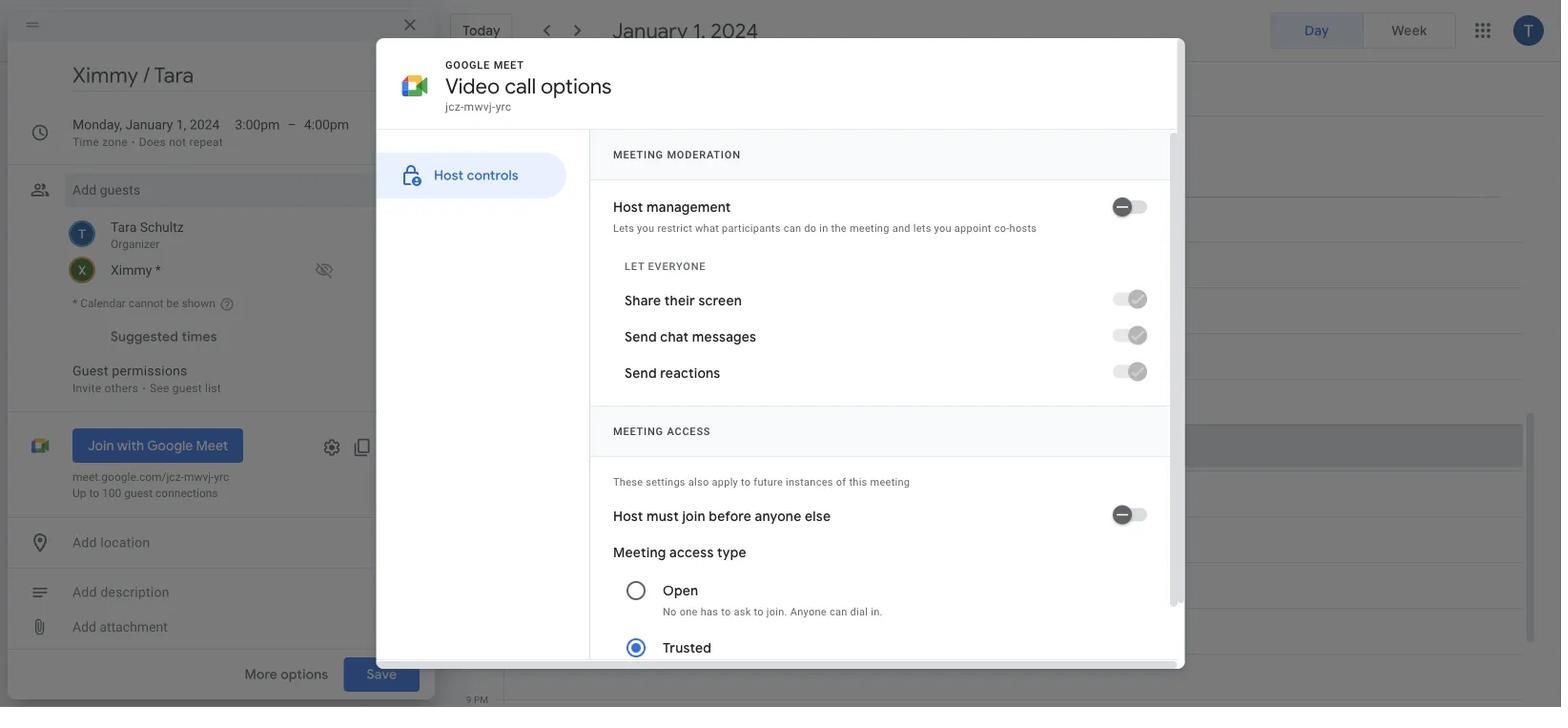Task type: locate. For each thing, give the bounding box(es) containing it.
gmt-
[[455, 181, 477, 193]]

grid
[[443, 116, 1539, 707]]

guests invited to this event. tree
[[65, 215, 412, 285]]

10
[[461, 190, 472, 201]]

yrc
[[214, 470, 229, 484]]

grid containing gmt-04
[[443, 116, 1539, 707]]

schultz
[[140, 219, 184, 235]]

with
[[117, 437, 144, 454]]

1 horizontal spatial *
[[155, 262, 161, 278]]

today
[[463, 22, 501, 39]]

add attachment button
[[65, 610, 175, 644]]

0 horizontal spatial *
[[73, 296, 77, 310]]

pm for 9 pm
[[474, 694, 489, 705]]

meet
[[196, 437, 228, 454]]

0 vertical spatial pm
[[474, 648, 489, 659]]

pm for 8 pm
[[474, 648, 489, 659]]

pm
[[474, 648, 489, 659], [474, 694, 489, 705]]

1 vertical spatial pm
[[474, 694, 489, 705]]

*
[[155, 262, 161, 278], [73, 296, 77, 310]]

option group containing day
[[1271, 12, 1457, 49]]

1 pm from the top
[[474, 648, 489, 659]]

day
[[1305, 22, 1330, 39]]

be
[[166, 296, 179, 310]]

Day radio
[[1271, 12, 1364, 49]]

week
[[1392, 22, 1428, 39]]

column header
[[504, 116, 1524, 197]]

Week radio
[[1363, 12, 1457, 49]]

join with google meet
[[88, 437, 228, 454]]

0 vertical spatial *
[[155, 262, 161, 278]]

connections
[[156, 487, 218, 500]]

meet.google.com/jcz-mwvj-yrc up to 100 guest connections
[[73, 470, 229, 500]]

january
[[612, 17, 688, 44]]

pm right the 9
[[474, 694, 489, 705]]

2 pm from the top
[[474, 694, 489, 705]]

cannot
[[129, 296, 164, 310]]

am
[[474, 190, 489, 201]]

guest
[[124, 487, 153, 500]]

Add title text field
[[73, 61, 412, 90]]

* left calendar
[[73, 296, 77, 310]]

100
[[102, 487, 121, 500]]

* calendar cannot be shown
[[73, 296, 215, 310]]

calendar
[[80, 296, 126, 310]]

ximmy
[[111, 262, 152, 278]]

8
[[466, 648, 472, 659]]

tara schultz, organizer tree item
[[65, 215, 412, 255]]

pm right the 8
[[474, 648, 489, 659]]

* right the ximmy
[[155, 262, 161, 278]]

option group
[[1271, 12, 1457, 49]]

january 1, 2024
[[612, 17, 759, 44]]



Task type: describe. For each thing, give the bounding box(es) containing it.
join
[[88, 437, 114, 454]]

1 vertical spatial *
[[73, 296, 77, 310]]

8 pm
[[466, 648, 489, 659]]

up
[[73, 487, 86, 500]]

today button
[[450, 13, 513, 48]]

gmt-04
[[455, 181, 488, 193]]

to
[[89, 487, 99, 500]]

google
[[147, 437, 193, 454]]

meet.google.com/jcz-
[[73, 470, 184, 484]]

add
[[73, 619, 96, 635]]

tara
[[111, 219, 137, 235]]

attachment
[[100, 619, 168, 635]]

04
[[477, 181, 488, 193]]

1,
[[693, 17, 706, 44]]

ximmy tree item
[[65, 255, 412, 285]]

9
[[466, 694, 472, 705]]

ximmy *
[[111, 262, 161, 278]]

add attachment
[[73, 619, 168, 635]]

* inside ximmy tree item
[[155, 262, 161, 278]]

tara schultz organizer
[[111, 219, 184, 251]]

shown
[[182, 296, 215, 310]]

organizer
[[111, 238, 160, 251]]

9 pm
[[466, 694, 489, 705]]

10 am
[[461, 190, 489, 201]]

mwvj-
[[184, 470, 214, 484]]

join with google meet link
[[73, 428, 244, 463]]

2024
[[711, 17, 759, 44]]



Task type: vqa. For each thing, say whether or not it's contained in the screenshot.
26 within grid
no



